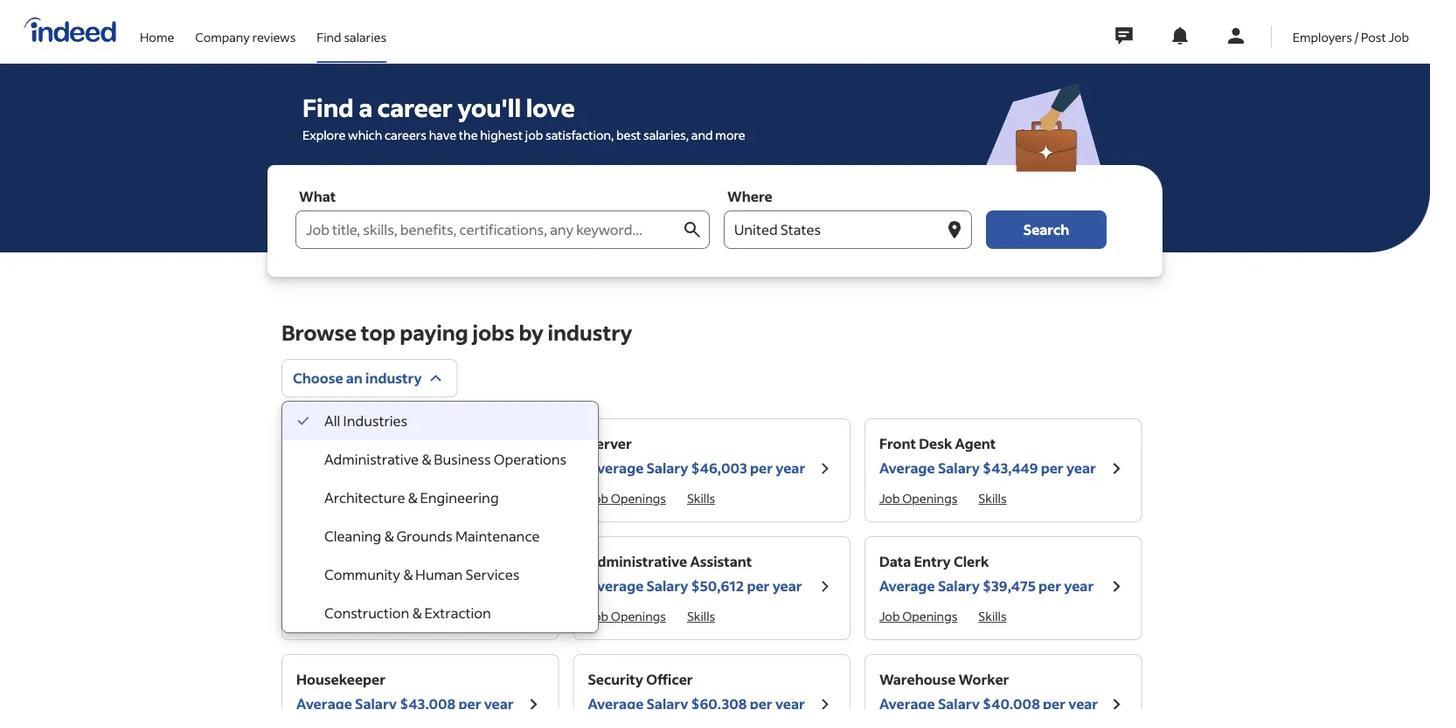 Task type: locate. For each thing, give the bounding box(es) containing it.
& for community
[[403, 566, 413, 584]]

find for salaries
[[317, 29, 342, 45]]

home
[[140, 29, 174, 45]]

administrative & business operations
[[324, 451, 567, 469]]

skills down the $34,370
[[396, 491, 424, 507]]

job openings link
[[296, 491, 375, 507], [588, 491, 666, 507], [880, 491, 958, 507], [296, 609, 375, 625], [588, 609, 666, 625], [880, 609, 958, 625]]

per
[[456, 460, 479, 477], [750, 460, 773, 477], [1041, 460, 1064, 477], [458, 578, 481, 596], [747, 578, 770, 596], [1039, 578, 1062, 596]]

community
[[324, 566, 400, 584]]

choose
[[293, 369, 343, 387]]

salary inside "administrative assistant average salary $50,612 per year"
[[647, 578, 689, 596]]

a
[[359, 91, 373, 123]]

warehouse worker
[[880, 671, 1010, 689]]

year right $46,003
[[776, 460, 806, 477]]

crew
[[296, 553, 331, 571]]

1 vertical spatial administrative
[[588, 553, 688, 571]]

administrative down industries
[[324, 451, 419, 469]]

salary down clerk
[[938, 578, 980, 596]]

find up explore
[[303, 91, 354, 123]]

per up engineering
[[456, 460, 479, 477]]

assistant
[[690, 553, 752, 571]]

job openings up 'cleaning' on the bottom of page
[[296, 491, 375, 507]]

job openings link down community
[[296, 609, 375, 625]]

highest
[[480, 127, 523, 143]]

openings for member
[[319, 609, 375, 625]]

browse
[[282, 319, 357, 346]]

1 vertical spatial warehouse
[[880, 671, 956, 689]]

server average salary $46,003 per year
[[588, 435, 806, 477]]

$43,449
[[983, 460, 1038, 477]]

employers / post job link
[[1293, 0, 1410, 59]]

1 horizontal spatial administrative
[[588, 553, 688, 571]]

data entry clerk average salary $39,475 per year
[[880, 553, 1094, 596]]

front
[[880, 435, 916, 453]]

warehouse left worker
[[880, 671, 956, 689]]

per inside crew member average salary $44,830 per year
[[458, 578, 481, 596]]

skills link
[[396, 491, 424, 507], [687, 491, 715, 507], [979, 491, 1007, 507], [396, 609, 424, 625], [687, 609, 715, 625], [979, 609, 1007, 625]]

account image
[[1226, 25, 1247, 46]]

skills down $46,003
[[687, 491, 715, 507]]

construction & extraction
[[324, 605, 491, 623]]

by
[[519, 319, 544, 346]]

cleaning & grounds maintenance
[[324, 528, 540, 546]]

skills link down $43,449
[[979, 491, 1007, 507]]

$44,830
[[400, 578, 456, 596]]

openings down server
[[611, 491, 666, 507]]

&
[[422, 451, 431, 469], [408, 489, 417, 507], [384, 528, 394, 546], [403, 566, 413, 584], [412, 605, 422, 623]]

job openings for front desk agent average salary $43,449 per year
[[880, 491, 958, 507]]

skills down $43,449
[[979, 491, 1007, 507]]

& left the human
[[403, 566, 413, 584]]

per right the $50,612
[[747, 578, 770, 596]]

0 vertical spatial administrative
[[324, 451, 419, 469]]

job left architecture
[[296, 491, 317, 507]]

job up security
[[588, 609, 609, 625]]

skills link down the $34,370
[[396, 491, 424, 507]]

industry inside choose an industry dropdown button
[[366, 369, 422, 387]]

skills down the $44,830
[[396, 609, 424, 625]]

year
[[482, 460, 511, 477], [776, 460, 806, 477], [1067, 460, 1097, 477], [484, 578, 514, 596], [773, 578, 802, 596], [1065, 578, 1094, 596]]

per right $46,003
[[750, 460, 773, 477]]

year inside "administrative assistant average salary $50,612 per year"
[[773, 578, 802, 596]]

job openings link for front desk agent average salary $43,449 per year
[[880, 491, 958, 507]]

& down the $44,830
[[412, 605, 422, 623]]

0 horizontal spatial industry
[[366, 369, 422, 387]]

administrative left assistant
[[588, 553, 688, 571]]

& for architecture
[[408, 489, 417, 507]]

skills link down the $44,830
[[396, 609, 424, 625]]

& left business
[[422, 451, 431, 469]]

skills for $44,830 per year
[[396, 609, 424, 625]]

salary inside crew member average salary $44,830 per year
[[355, 578, 397, 596]]

job openings
[[296, 491, 375, 507], [588, 491, 666, 507], [880, 491, 958, 507], [296, 609, 375, 625], [588, 609, 666, 625], [880, 609, 958, 625]]

skills down the $50,612
[[687, 609, 715, 625]]

1 vertical spatial industry
[[366, 369, 422, 387]]

data
[[880, 553, 911, 571]]

administrative inside "administrative assistant average salary $50,612 per year"
[[588, 553, 688, 571]]

openings up 'cleaning' on the bottom of page
[[319, 491, 375, 507]]

0 horizontal spatial administrative
[[324, 451, 419, 469]]

openings down desk on the bottom right
[[903, 491, 958, 507]]

skills down $39,475
[[979, 609, 1007, 625]]

cleaning
[[324, 528, 382, 546]]

find left salaries
[[317, 29, 342, 45]]

per right $43,449
[[1041, 460, 1064, 477]]

0 vertical spatial warehouse
[[296, 435, 373, 453]]

job openings for warehouse associate average salary $34,370 per year
[[296, 491, 375, 507]]

company reviews
[[195, 29, 296, 45]]

list box containing all industries
[[282, 402, 598, 633]]

year right $39,475
[[1065, 578, 1094, 596]]

job openings link up security
[[588, 609, 666, 625]]

skills link down the $50,612
[[687, 609, 715, 625]]

average inside the server average salary $46,003 per year
[[588, 460, 644, 477]]

average inside data entry clerk average salary $39,475 per year
[[880, 578, 935, 596]]

Job title, skills, benefits, certifications, any keyword... field
[[296, 211, 682, 249]]

job openings link down desk on the bottom right
[[880, 491, 958, 507]]

skills link down $39,475
[[979, 609, 1007, 625]]

1 vertical spatial find
[[303, 91, 354, 123]]

job down crew
[[296, 609, 317, 625]]

administrative
[[324, 451, 419, 469], [588, 553, 688, 571]]

more
[[716, 127, 746, 143]]

year inside warehouse associate average salary $34,370 per year
[[482, 460, 511, 477]]

front desk agent average salary $43,449 per year
[[880, 435, 1097, 477]]

openings for entry
[[903, 609, 958, 625]]

average inside warehouse associate average salary $34,370 per year
[[296, 460, 352, 477]]

find salaries
[[317, 29, 387, 45]]

job down front
[[880, 491, 900, 507]]

find inside find a career you'll love explore which careers have the highest job satisfaction, best salaries, and more
[[303, 91, 354, 123]]

industries
[[343, 412, 408, 430]]

list box
[[282, 402, 598, 633]]

job openings down server
[[588, 491, 666, 507]]

worker
[[959, 671, 1010, 689]]

post
[[1362, 29, 1387, 45]]

job openings link down entry
[[880, 609, 958, 625]]

& down the $34,370
[[408, 489, 417, 507]]

warehouse
[[296, 435, 373, 453], [880, 671, 956, 689]]

maintenance
[[456, 528, 540, 546]]

housekeeper
[[296, 671, 386, 689]]

per inside data entry clerk average salary $39,475 per year
[[1039, 578, 1062, 596]]

engineering
[[420, 489, 499, 507]]

job down server
[[588, 491, 609, 507]]

grounds
[[396, 528, 453, 546]]

industry right an
[[366, 369, 422, 387]]

job for crew member average salary $44,830 per year
[[296, 609, 317, 625]]

job openings down desk on the bottom right
[[880, 491, 958, 507]]

skills link down $46,003
[[687, 491, 715, 507]]

openings up "security officer"
[[611, 609, 666, 625]]

job openings link for server average salary $46,003 per year
[[588, 491, 666, 507]]

year right the $50,612
[[773, 578, 802, 596]]

business
[[434, 451, 491, 469]]

/
[[1355, 29, 1359, 45]]

salary left $46,003
[[647, 460, 689, 477]]

salary down agent
[[938, 460, 980, 477]]

salary left the $50,612
[[647, 578, 689, 596]]

search button
[[986, 211, 1107, 249]]

industry right by
[[548, 319, 633, 346]]

openings
[[319, 491, 375, 507], [611, 491, 666, 507], [903, 491, 958, 507], [319, 609, 375, 625], [611, 609, 666, 625], [903, 609, 958, 625]]

messages unread count 0 image
[[1113, 18, 1136, 53]]

openings down community
[[319, 609, 375, 625]]

salaries
[[344, 29, 387, 45]]

skills
[[396, 491, 424, 507], [687, 491, 715, 507], [979, 491, 1007, 507], [396, 609, 424, 625], [687, 609, 715, 625], [979, 609, 1007, 625]]

crew member average salary $44,830 per year
[[296, 553, 514, 596]]

year up extraction
[[484, 578, 514, 596]]

per right $39,475
[[1039, 578, 1062, 596]]

job down data
[[880, 609, 900, 625]]

job openings link for crew member average salary $44,830 per year
[[296, 609, 375, 625]]

year inside crew member average salary $44,830 per year
[[484, 578, 514, 596]]

job for server average salary $46,003 per year
[[588, 491, 609, 507]]

job for front desk agent average salary $43,449 per year
[[880, 491, 900, 507]]

warehouse inside "link"
[[880, 671, 956, 689]]

officer
[[646, 671, 693, 689]]

openings for associate
[[319, 491, 375, 507]]

1 horizontal spatial warehouse
[[880, 671, 956, 689]]

per up extraction
[[458, 578, 481, 596]]

agent
[[955, 435, 996, 453]]

year up engineering
[[482, 460, 511, 477]]

company reviews link
[[195, 0, 296, 59]]

& for construction
[[412, 605, 422, 623]]

find
[[317, 29, 342, 45], [303, 91, 354, 123]]

job openings link down server
[[588, 491, 666, 507]]

employers
[[1293, 29, 1353, 45]]

community & human services
[[324, 566, 520, 584]]

warehouse associate average salary $34,370 per year
[[296, 435, 511, 477]]

year right $43,449
[[1067, 460, 1097, 477]]

which
[[348, 127, 382, 143]]

career
[[378, 91, 453, 123]]

warehouse down all
[[296, 435, 373, 453]]

0 vertical spatial industry
[[548, 319, 633, 346]]

job openings link up 'cleaning' on the bottom of page
[[296, 491, 375, 507]]

salary down the member
[[355, 578, 397, 596]]

associate
[[376, 435, 441, 453]]

salary up architecture
[[355, 460, 397, 477]]

year inside the server average salary $46,003 per year
[[776, 460, 806, 477]]

architecture
[[324, 489, 405, 507]]

skills for $50,612 per year
[[687, 609, 715, 625]]

job openings up security
[[588, 609, 666, 625]]

salary
[[355, 460, 397, 477], [647, 460, 689, 477], [938, 460, 980, 477], [355, 578, 397, 596], [647, 578, 689, 596], [938, 578, 980, 596]]

administrative assistant average salary $50,612 per year
[[588, 553, 802, 596]]

housekeeper link
[[296, 670, 514, 711]]

openings for desk
[[903, 491, 958, 507]]

0 vertical spatial find
[[317, 29, 342, 45]]

services
[[466, 566, 520, 584]]

openings down entry
[[903, 609, 958, 625]]

& left grounds
[[384, 528, 394, 546]]

skills link for $39,475 per year
[[979, 609, 1007, 625]]

0 horizontal spatial warehouse
[[296, 435, 373, 453]]

warehouse inside warehouse associate average salary $34,370 per year
[[296, 435, 373, 453]]

job
[[1389, 29, 1410, 45], [296, 491, 317, 507], [588, 491, 609, 507], [880, 491, 900, 507], [296, 609, 317, 625], [588, 609, 609, 625], [880, 609, 900, 625]]

& for cleaning
[[384, 528, 394, 546]]

job openings down community
[[296, 609, 375, 625]]

job openings down entry
[[880, 609, 958, 625]]

$39,475
[[983, 578, 1036, 596]]

job for warehouse associate average salary $34,370 per year
[[296, 491, 317, 507]]

location field
[[724, 211, 944, 249]]



Task type: vqa. For each thing, say whether or not it's contained in the screenshot.
Administrative Assistant Average Salary $50,612 per year's job openings
yes



Task type: describe. For each thing, give the bounding box(es) containing it.
administrative for business
[[324, 451, 419, 469]]

careers
[[385, 127, 427, 143]]

security officer
[[588, 671, 693, 689]]

job openings link for warehouse associate average salary $34,370 per year
[[296, 491, 375, 507]]

& for administrative
[[422, 451, 431, 469]]

salary inside warehouse associate average salary $34,370 per year
[[355, 460, 397, 477]]

security
[[588, 671, 644, 689]]

all
[[324, 412, 341, 430]]

find salaries link
[[317, 0, 387, 59]]

openings for average
[[611, 491, 666, 507]]

you'll
[[458, 91, 521, 123]]

job openings link for administrative assistant average salary $50,612 per year
[[588, 609, 666, 625]]

1 horizontal spatial industry
[[548, 319, 633, 346]]

construction
[[324, 605, 410, 623]]

openings for assistant
[[611, 609, 666, 625]]

the
[[459, 127, 478, 143]]

browse top paying jobs by industry
[[282, 319, 633, 346]]

skills for $34,370 per year
[[396, 491, 424, 507]]

skills for $39,475 per year
[[979, 609, 1007, 625]]

job openings for server average salary $46,003 per year
[[588, 491, 666, 507]]

member
[[334, 553, 390, 571]]

all industries
[[324, 412, 408, 430]]

average inside crew member average salary $44,830 per year
[[296, 578, 352, 596]]

job openings for administrative assistant average salary $50,612 per year
[[588, 609, 666, 625]]

an
[[346, 369, 363, 387]]

warehouse worker link
[[880, 670, 1099, 711]]

salary inside the server average salary $46,003 per year
[[647, 460, 689, 477]]

salaries,
[[644, 127, 689, 143]]

best
[[617, 127, 641, 143]]

love
[[526, 91, 575, 123]]

operations
[[494, 451, 567, 469]]

server
[[588, 435, 632, 453]]

per inside "administrative assistant average salary $50,612 per year"
[[747, 578, 770, 596]]

average inside front desk agent average salary $43,449 per year
[[880, 460, 935, 477]]

skills link for $34,370 per year
[[396, 491, 424, 507]]

$46,003
[[691, 460, 748, 477]]

all industries option
[[282, 402, 598, 441]]

company
[[195, 29, 250, 45]]

choose an industry button
[[282, 359, 458, 398]]

satisfaction,
[[546, 127, 614, 143]]

job for data entry clerk average salary $39,475 per year
[[880, 609, 900, 625]]

administrative for average
[[588, 553, 688, 571]]

per inside the server average salary $46,003 per year
[[750, 460, 773, 477]]

$50,612
[[691, 578, 744, 596]]

top
[[361, 319, 396, 346]]

and
[[692, 127, 713, 143]]

salary inside front desk agent average salary $43,449 per year
[[938, 460, 980, 477]]

architecture & engineering
[[324, 489, 499, 507]]

notifications unread count 0 image
[[1170, 25, 1191, 46]]

skills link for $46,003 per year
[[687, 491, 715, 507]]

human
[[415, 566, 463, 584]]

skills link for $50,612 per year
[[687, 609, 715, 625]]

job openings link for data entry clerk average salary $39,475 per year
[[880, 609, 958, 625]]

year inside data entry clerk average salary $39,475 per year
[[1065, 578, 1094, 596]]

job for administrative assistant average salary $50,612 per year
[[588, 609, 609, 625]]

per inside front desk agent average salary $43,449 per year
[[1041, 460, 1064, 477]]

job right post
[[1389, 29, 1410, 45]]

explore
[[303, 127, 346, 143]]

paying
[[400, 319, 469, 346]]

jobs
[[473, 319, 515, 346]]

have
[[429, 127, 457, 143]]

security officer link
[[588, 670, 805, 711]]

reviews
[[252, 29, 296, 45]]

find a career you'll love explore which careers have the highest job satisfaction, best salaries, and more
[[303, 91, 746, 143]]

salary inside data entry clerk average salary $39,475 per year
[[938, 578, 980, 596]]

find for a
[[303, 91, 354, 123]]

employers / post job
[[1293, 29, 1410, 45]]

skills link for $44,830 per year
[[396, 609, 424, 625]]

skills for $43,449 per year
[[979, 491, 1007, 507]]

$34,370
[[400, 460, 453, 477]]

job openings for crew member average salary $44,830 per year
[[296, 609, 375, 625]]

choose an industry
[[293, 369, 422, 387]]

skills link for $43,449 per year
[[979, 491, 1007, 507]]

job openings for data entry clerk average salary $39,475 per year
[[880, 609, 958, 625]]

home link
[[140, 0, 174, 59]]

entry
[[914, 553, 951, 571]]

per inside warehouse associate average salary $34,370 per year
[[456, 460, 479, 477]]

job
[[525, 127, 543, 143]]

desk
[[919, 435, 953, 453]]

average inside "administrative assistant average salary $50,612 per year"
[[588, 578, 644, 596]]

warehouse for warehouse worker
[[880, 671, 956, 689]]

where
[[728, 188, 773, 206]]

skills for $46,003 per year
[[687, 491, 715, 507]]

extraction
[[424, 605, 491, 623]]

year inside front desk agent average salary $43,449 per year
[[1067, 460, 1097, 477]]

warehouse for warehouse associate average salary $34,370 per year
[[296, 435, 373, 453]]

clerk
[[954, 553, 989, 571]]

search
[[1024, 221, 1070, 239]]

what
[[299, 188, 336, 206]]



